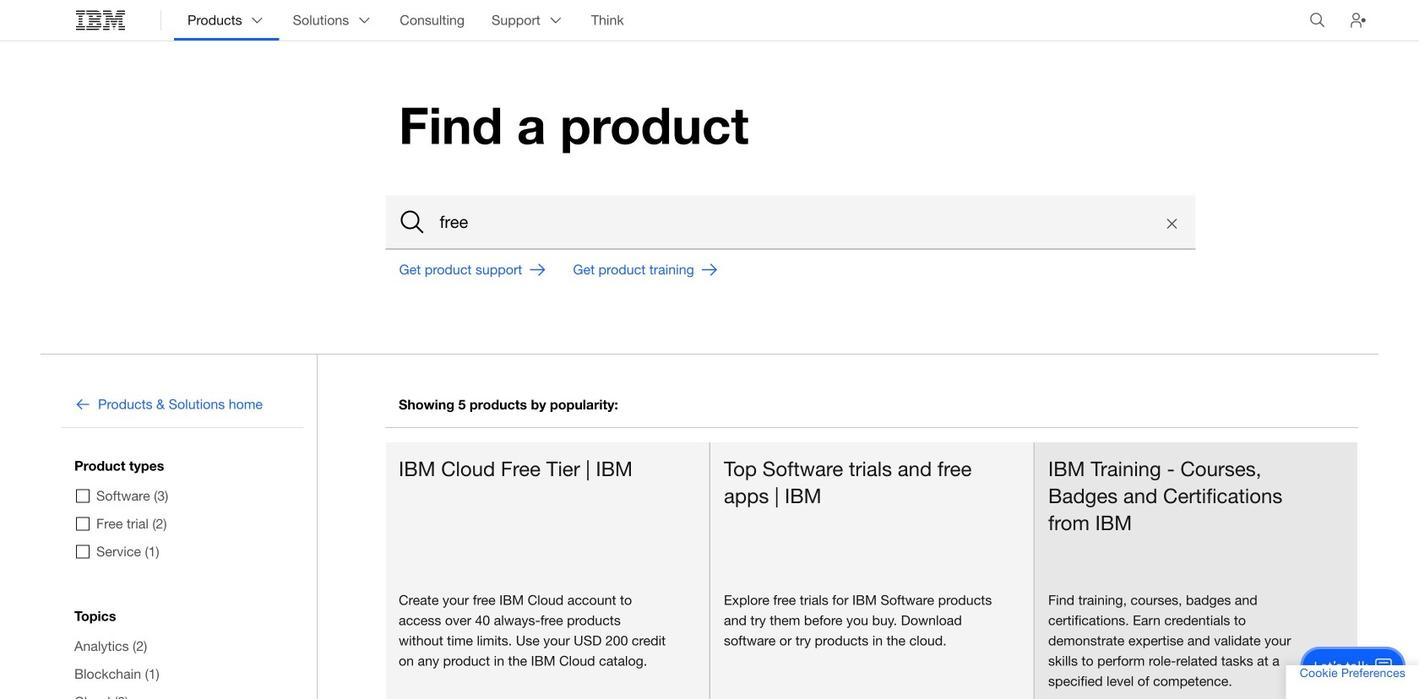 Task type: locate. For each thing, give the bounding box(es) containing it.
Search text field
[[386, 196, 1196, 250]]

test region
[[385, 442, 710, 700], [710, 442, 1034, 700]]

2 test region from the left
[[710, 442, 1034, 700]]

1 test region from the left
[[385, 442, 710, 700]]



Task type: vqa. For each thing, say whether or not it's contained in the screenshot.
Let's talk element
yes



Task type: describe. For each thing, give the bounding box(es) containing it.
search element
[[386, 196, 1196, 250]]

let's talk element
[[1314, 657, 1369, 676]]



